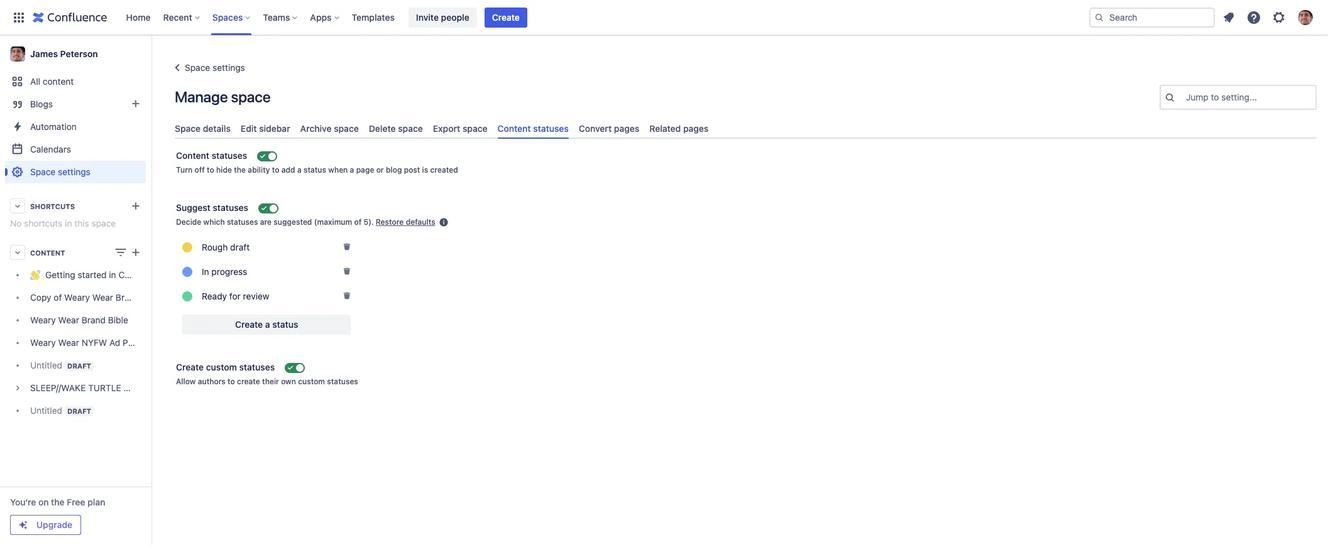 Task type: vqa. For each thing, say whether or not it's contained in the screenshot.
pages corresponding to Convert pages
yes



Task type: describe. For each thing, give the bounding box(es) containing it.
related pages link
[[644, 118, 714, 139]]

restore
[[376, 218, 404, 227]]

statuses up hide
[[212, 150, 247, 161]]

1 untitled from the top
[[30, 360, 62, 371]]

create a status
[[235, 319, 298, 330]]

a inside create a status dropdown button
[[265, 319, 270, 330]]

banner containing home
[[0, 0, 1328, 35]]

jump
[[1186, 92, 1209, 102]]

1 draft from the top
[[67, 362, 91, 370]]

setting...
[[1222, 92, 1257, 102]]

off
[[195, 165, 205, 175]]

Search settings text field
[[1186, 91, 1189, 104]]

calendars
[[30, 144, 71, 155]]

allow
[[176, 377, 196, 387]]

ready for review
[[202, 291, 269, 302]]

add shortcut image
[[128, 199, 143, 214]]

space settings link inside space element
[[5, 161, 146, 184]]

create for create custom statuses
[[176, 362, 204, 373]]

invite people
[[416, 12, 469, 22]]

invite people button
[[409, 7, 477, 27]]

convert pages link
[[574, 118, 644, 139]]

info icon image
[[439, 218, 449, 228]]

recent button
[[159, 7, 205, 27]]

calendars link
[[5, 138, 146, 161]]

this
[[74, 218, 89, 229]]

archive space
[[300, 123, 359, 134]]

convert pages
[[579, 123, 639, 134]]

shortcuts
[[30, 202, 75, 210]]

turn off to hide the ability to add a status when a page or blog post is created
[[176, 165, 458, 175]]

spaces button
[[209, 7, 255, 27]]

hide
[[216, 165, 232, 175]]

ready
[[202, 291, 227, 302]]

nyfw
[[82, 338, 107, 349]]

decide which statuses are suggested (maximum of 5). restore defaults
[[176, 218, 435, 227]]

remove icon image for in progress
[[342, 266, 352, 276]]

2 vertical spatial space
[[30, 167, 55, 177]]

delete
[[369, 123, 396, 134]]

blogs
[[30, 99, 53, 109]]

settings icon image
[[1272, 10, 1287, 25]]

templates
[[352, 12, 395, 22]]

1 horizontal spatial status
[[304, 165, 326, 175]]

the inside space element
[[51, 497, 65, 508]]

upgrade button
[[11, 516, 80, 535]]

teams button
[[259, 7, 303, 27]]

which
[[203, 218, 225, 227]]

space for delete space
[[398, 123, 423, 134]]

page
[[356, 165, 374, 175]]

or
[[376, 165, 384, 175]]

blogs link
[[5, 93, 146, 116]]

authors
[[198, 377, 226, 387]]

people
[[441, 12, 469, 22]]

manage
[[175, 88, 228, 106]]

notification icon image
[[1221, 10, 1237, 25]]

tree inside space element
[[5, 264, 165, 422]]

of inside 'tree'
[[54, 293, 62, 303]]

space inside space element
[[91, 218, 116, 229]]

all
[[30, 76, 40, 87]]

1 vertical spatial content
[[176, 150, 209, 161]]

spaces
[[212, 12, 243, 22]]

edit sidebar
[[241, 123, 290, 134]]

defaults
[[406, 218, 435, 227]]

statuses up which in the left top of the page
[[213, 203, 248, 213]]

in for shortcuts
[[65, 218, 72, 229]]

to down the create custom statuses
[[228, 377, 235, 387]]

when
[[328, 165, 348, 175]]

5).
[[364, 218, 374, 227]]

2 draft from the top
[[67, 407, 91, 416]]

related pages
[[650, 123, 709, 134]]

create link
[[485, 7, 527, 27]]

space element
[[0, 35, 165, 546]]

1 vertical spatial custom
[[298, 377, 325, 387]]

1 horizontal spatial space settings
[[185, 62, 245, 73]]

export space
[[433, 123, 488, 134]]

ability
[[248, 165, 270, 175]]

you're on the free plan
[[10, 497, 105, 508]]

0 vertical spatial space
[[185, 62, 210, 73]]

1 horizontal spatial the
[[234, 165, 246, 175]]

weary wear brand bible link
[[5, 309, 146, 332]]

in for started
[[109, 270, 116, 281]]

decide
[[176, 218, 201, 227]]

wear for nyfw
[[58, 338, 79, 349]]

collapse sidebar image
[[137, 41, 165, 67]]

create custom statuses
[[176, 362, 275, 373]]

progress
[[211, 266, 247, 277]]

2 untitled draft from the top
[[30, 405, 91, 416]]

bible inside weary wear brand bible link
[[108, 315, 128, 326]]

tab list containing space details
[[170, 118, 1322, 139]]

space for export space
[[463, 123, 488, 134]]

suggest statuses
[[176, 203, 248, 213]]

jump to setting...
[[1186, 92, 1257, 102]]

weary wear nyfw ad push
[[30, 338, 143, 349]]

content button
[[5, 241, 146, 264]]

export space link
[[428, 118, 493, 139]]

create
[[237, 377, 260, 387]]

create a page image
[[128, 245, 143, 260]]

create a blog image
[[128, 96, 143, 111]]

recent
[[163, 12, 192, 22]]

pages for convert pages
[[614, 123, 639, 134]]

remove icon image for ready for review
[[342, 291, 352, 301]]

0 horizontal spatial content statuses
[[176, 150, 247, 161]]

1 horizontal spatial a
[[297, 165, 302, 175]]

archive space link
[[295, 118, 364, 139]]

suggested
[[274, 218, 312, 227]]

edit
[[241, 123, 257, 134]]

on
[[38, 497, 49, 508]]

automation link
[[5, 116, 146, 138]]

all content link
[[5, 70, 146, 93]]

1 untitled draft from the top
[[30, 360, 91, 371]]

1 horizontal spatial brand
[[116, 293, 140, 303]]

status inside dropdown button
[[272, 319, 298, 330]]

space details
[[175, 123, 231, 134]]

created
[[430, 165, 458, 175]]

related
[[650, 123, 681, 134]]

getting started in confluence
[[45, 270, 165, 281]]

home link
[[122, 7, 154, 27]]



Task type: locate. For each thing, give the bounding box(es) containing it.
draft
[[230, 242, 250, 253]]

add
[[281, 165, 295, 175]]

1 vertical spatial settings
[[58, 167, 90, 177]]

0 vertical spatial content
[[498, 123, 531, 134]]

convert
[[579, 123, 612, 134]]

your profile and preferences image
[[1298, 10, 1313, 25]]

statuses right own
[[327, 377, 358, 387]]

in left this
[[65, 218, 72, 229]]

in inside 'tree'
[[109, 270, 116, 281]]

create for create a status
[[235, 319, 263, 330]]

templates link
[[348, 7, 398, 27]]

space settings link
[[170, 60, 245, 75], [5, 161, 146, 184]]

bible down confluence
[[142, 293, 162, 303]]

details
[[203, 123, 231, 134]]

statuses
[[533, 123, 569, 134], [212, 150, 247, 161], [213, 203, 248, 213], [227, 218, 258, 227], [239, 362, 275, 373], [327, 377, 358, 387]]

0 vertical spatial space settings
[[185, 62, 245, 73]]

tree
[[5, 264, 165, 422]]

space for manage space
[[231, 88, 271, 106]]

1 vertical spatial bible
[[108, 315, 128, 326]]

invite
[[416, 12, 439, 22]]

a down review
[[265, 319, 270, 330]]

a right add
[[297, 165, 302, 175]]

teams
[[263, 12, 290, 22]]

0 vertical spatial remove icon image
[[342, 242, 352, 252]]

space settings up the manage space
[[185, 62, 245, 73]]

2 pages from the left
[[683, 123, 709, 134]]

0 horizontal spatial custom
[[206, 362, 237, 373]]

space settings link up manage
[[170, 60, 245, 75]]

the right on
[[51, 497, 65, 508]]

of
[[354, 218, 362, 227], [54, 293, 62, 303]]

pages inside "link"
[[614, 123, 639, 134]]

1 vertical spatial space settings link
[[5, 161, 146, 184]]

content up off
[[176, 150, 209, 161]]

0 horizontal spatial content
[[30, 249, 65, 257]]

pages for related pages
[[683, 123, 709, 134]]

0 vertical spatial wear
[[92, 293, 113, 303]]

allow authors to create their own custom statuses
[[176, 377, 358, 387]]

copy
[[30, 293, 51, 303]]

edit sidebar link
[[236, 118, 295, 139]]

1 vertical spatial create
[[235, 319, 263, 330]]

content inside dropdown button
[[30, 249, 65, 257]]

brand up "nyfw"
[[82, 315, 106, 326]]

2 horizontal spatial content
[[498, 123, 531, 134]]

1 vertical spatial wear
[[58, 315, 79, 326]]

custom right own
[[298, 377, 325, 387]]

wear up weary wear nyfw ad push link
[[58, 315, 79, 326]]

ad
[[109, 338, 120, 349]]

1 horizontal spatial custom
[[298, 377, 325, 387]]

1 vertical spatial in
[[109, 270, 116, 281]]

status up own
[[272, 319, 298, 330]]

0 horizontal spatial space settings
[[30, 167, 90, 177]]

wear for brand
[[58, 315, 79, 326]]

remove icon image for rough draft
[[342, 242, 352, 252]]

in right started
[[109, 270, 116, 281]]

0 vertical spatial create
[[492, 12, 520, 22]]

1 vertical spatial weary
[[30, 315, 56, 326]]

content
[[498, 123, 531, 134], [176, 150, 209, 161], [30, 249, 65, 257]]

0 horizontal spatial of
[[54, 293, 62, 303]]

create inside global element
[[492, 12, 520, 22]]

of right copy
[[54, 293, 62, 303]]

space settings link down the calendars
[[5, 161, 146, 184]]

archive
[[300, 123, 332, 134]]

space settings down the calendars
[[30, 167, 90, 177]]

global element
[[8, 0, 1087, 35]]

2 horizontal spatial a
[[350, 165, 354, 175]]

0 vertical spatial status
[[304, 165, 326, 175]]

the right hide
[[234, 165, 246, 175]]

space settings inside space element
[[30, 167, 90, 177]]

push
[[123, 338, 143, 349]]

create up allow
[[176, 362, 204, 373]]

untitled draft
[[30, 360, 91, 371], [30, 405, 91, 416]]

space
[[185, 62, 210, 73], [175, 123, 201, 134], [30, 167, 55, 177]]

0 vertical spatial weary
[[64, 293, 90, 303]]

1 vertical spatial untitled
[[30, 405, 62, 416]]

tab list
[[170, 118, 1322, 139]]

1 vertical spatial content statuses
[[176, 150, 247, 161]]

1 horizontal spatial content
[[176, 150, 209, 161]]

1 horizontal spatial create
[[235, 319, 263, 330]]

blog
[[386, 165, 402, 175]]

are
[[260, 218, 272, 227]]

1 vertical spatial space settings
[[30, 167, 90, 177]]

0 horizontal spatial bible
[[108, 315, 128, 326]]

0 vertical spatial space settings link
[[170, 60, 245, 75]]

free
[[67, 497, 85, 508]]

0 vertical spatial draft
[[67, 362, 91, 370]]

weary for brand
[[30, 315, 56, 326]]

appswitcher icon image
[[11, 10, 26, 25]]

space left details
[[175, 123, 201, 134]]

upgrade
[[36, 520, 72, 531]]

0 horizontal spatial in
[[65, 218, 72, 229]]

apps
[[310, 12, 332, 22]]

in
[[202, 266, 209, 277]]

copy of weary wear brand bible
[[30, 293, 162, 303]]

wear down getting started in confluence
[[92, 293, 113, 303]]

banner
[[0, 0, 1328, 35]]

1 horizontal spatial pages
[[683, 123, 709, 134]]

their
[[262, 377, 279, 387]]

0 vertical spatial in
[[65, 218, 72, 229]]

statuses up create
[[239, 362, 275, 373]]

settings
[[213, 62, 245, 73], [58, 167, 90, 177]]

weary down weary wear brand bible link
[[30, 338, 56, 349]]

1 vertical spatial untitled draft
[[30, 405, 91, 416]]

james peterson link
[[5, 41, 146, 67]]

2 untitled from the top
[[30, 405, 62, 416]]

space right this
[[91, 218, 116, 229]]

space settings
[[185, 62, 245, 73], [30, 167, 90, 177]]

pages inside 'link'
[[683, 123, 709, 134]]

2 vertical spatial wear
[[58, 338, 79, 349]]

in progress
[[202, 266, 247, 277]]

2 vertical spatial remove icon image
[[342, 291, 352, 301]]

1 horizontal spatial content statuses
[[498, 123, 569, 134]]

create inside dropdown button
[[235, 319, 263, 330]]

home
[[126, 12, 151, 22]]

suggest
[[176, 203, 211, 213]]

space inside archive space "link"
[[334, 123, 359, 134]]

Search field
[[1089, 7, 1215, 27]]

brand
[[116, 293, 140, 303], [82, 315, 106, 326]]

premium image
[[18, 521, 28, 531]]

2 vertical spatial content
[[30, 249, 65, 257]]

content right export space
[[498, 123, 531, 134]]

1 vertical spatial remove icon image
[[342, 266, 352, 276]]

no
[[10, 218, 22, 229]]

create for create
[[492, 12, 520, 22]]

1 horizontal spatial space settings link
[[170, 60, 245, 75]]

1 vertical spatial space
[[175, 123, 201, 134]]

james
[[30, 48, 58, 59]]

weary up weary wear brand bible link
[[64, 293, 90, 303]]

remove icon image
[[342, 242, 352, 252], [342, 266, 352, 276], [342, 291, 352, 301]]

search image
[[1094, 12, 1104, 22]]

content up getting
[[30, 249, 65, 257]]

0 horizontal spatial the
[[51, 497, 65, 508]]

content statuses up off
[[176, 150, 247, 161]]

weary down copy
[[30, 315, 56, 326]]

0 vertical spatial untitled
[[30, 360, 62, 371]]

brand down confluence
[[116, 293, 140, 303]]

export
[[433, 123, 460, 134]]

bible inside copy of weary wear brand bible link
[[142, 293, 162, 303]]

weary
[[64, 293, 90, 303], [30, 315, 56, 326], [30, 338, 56, 349]]

space up edit
[[231, 88, 271, 106]]

delete space
[[369, 123, 423, 134]]

settings inside space element
[[58, 167, 90, 177]]

to left add
[[272, 165, 279, 175]]

a left 'page'
[[350, 165, 354, 175]]

to right jump
[[1211, 92, 1219, 102]]

0 vertical spatial untitled draft
[[30, 360, 91, 371]]

1 vertical spatial brand
[[82, 315, 106, 326]]

content statuses left convert
[[498, 123, 569, 134]]

0 vertical spatial custom
[[206, 362, 237, 373]]

custom
[[206, 362, 237, 373], [298, 377, 325, 387]]

0 horizontal spatial brand
[[82, 315, 106, 326]]

0 horizontal spatial a
[[265, 319, 270, 330]]

1 horizontal spatial in
[[109, 270, 116, 281]]

custom up 'authors'
[[206, 362, 237, 373]]

confluence
[[118, 270, 165, 281]]

(maximum
[[314, 218, 352, 227]]

weary wear nyfw ad push link
[[5, 332, 146, 355]]

create down review
[[235, 319, 263, 330]]

space for archive space
[[334, 123, 359, 134]]

1 pages from the left
[[614, 123, 639, 134]]

content statuses link
[[493, 118, 574, 139]]

space inside delete space link
[[398, 123, 423, 134]]

settings down calendars link
[[58, 167, 90, 177]]

bible up ad on the bottom
[[108, 315, 128, 326]]

1 remove icon image from the top
[[342, 242, 352, 252]]

getting
[[45, 270, 75, 281]]

0 vertical spatial content statuses
[[498, 123, 569, 134]]

weary for nyfw
[[30, 338, 56, 349]]

1 horizontal spatial bible
[[142, 293, 162, 303]]

change view image
[[113, 245, 128, 260]]

for
[[229, 291, 241, 302]]

settings up the manage space
[[213, 62, 245, 73]]

of left 5).
[[354, 218, 362, 227]]

create a status button
[[182, 315, 351, 335]]

help icon image
[[1247, 10, 1262, 25]]

turn
[[176, 165, 193, 175]]

0 vertical spatial settings
[[213, 62, 245, 73]]

pages right convert
[[614, 123, 639, 134]]

content statuses inside content statuses link
[[498, 123, 569, 134]]

delete space link
[[364, 118, 428, 139]]

space inside export space link
[[463, 123, 488, 134]]

content
[[43, 76, 74, 87]]

rough
[[202, 242, 228, 253]]

0 horizontal spatial settings
[[58, 167, 90, 177]]

space right delete
[[398, 123, 423, 134]]

wear down weary wear brand bible link
[[58, 338, 79, 349]]

statuses left are
[[227, 218, 258, 227]]

a
[[297, 165, 302, 175], [350, 165, 354, 175], [265, 319, 270, 330]]

0 horizontal spatial status
[[272, 319, 298, 330]]

manage space
[[175, 88, 271, 106]]

space right the archive
[[334, 123, 359, 134]]

2 vertical spatial weary
[[30, 338, 56, 349]]

shortcuts
[[24, 218, 62, 229]]

copy of weary wear brand bible link
[[5, 287, 162, 309]]

3 remove icon image from the top
[[342, 291, 352, 301]]

automation
[[30, 121, 77, 132]]

shortcuts button
[[5, 195, 146, 218]]

status left when
[[304, 165, 326, 175]]

status
[[304, 165, 326, 175], [272, 319, 298, 330]]

0 vertical spatial bible
[[142, 293, 162, 303]]

2 horizontal spatial create
[[492, 12, 520, 22]]

0 vertical spatial brand
[[116, 293, 140, 303]]

pages right related
[[683, 123, 709, 134]]

1 vertical spatial draft
[[67, 407, 91, 416]]

tree containing getting started in confluence
[[5, 264, 165, 422]]

space
[[231, 88, 271, 106], [334, 123, 359, 134], [398, 123, 423, 134], [463, 123, 488, 134], [91, 218, 116, 229]]

1 vertical spatial the
[[51, 497, 65, 508]]

no shortcuts in this space
[[10, 218, 116, 229]]

space up manage
[[185, 62, 210, 73]]

review
[[243, 291, 269, 302]]

statuses left convert
[[533, 123, 569, 134]]

0 horizontal spatial create
[[176, 362, 204, 373]]

1 horizontal spatial settings
[[213, 62, 245, 73]]

0 vertical spatial of
[[354, 218, 362, 227]]

to right off
[[207, 165, 214, 175]]

confluence image
[[33, 10, 107, 25], [33, 10, 107, 25]]

2 remove icon image from the top
[[342, 266, 352, 276]]

plan
[[88, 497, 105, 508]]

bible
[[142, 293, 162, 303], [108, 315, 128, 326]]

space down the calendars
[[30, 167, 55, 177]]

sidebar
[[259, 123, 290, 134]]

create right the people
[[492, 12, 520, 22]]

0 horizontal spatial space settings link
[[5, 161, 146, 184]]

0 horizontal spatial pages
[[614, 123, 639, 134]]

1 vertical spatial status
[[272, 319, 298, 330]]

2 vertical spatial create
[[176, 362, 204, 373]]

1 horizontal spatial of
[[354, 218, 362, 227]]

space right "export"
[[463, 123, 488, 134]]

rough draft
[[202, 242, 250, 253]]

0 vertical spatial the
[[234, 165, 246, 175]]

1 vertical spatial of
[[54, 293, 62, 303]]



